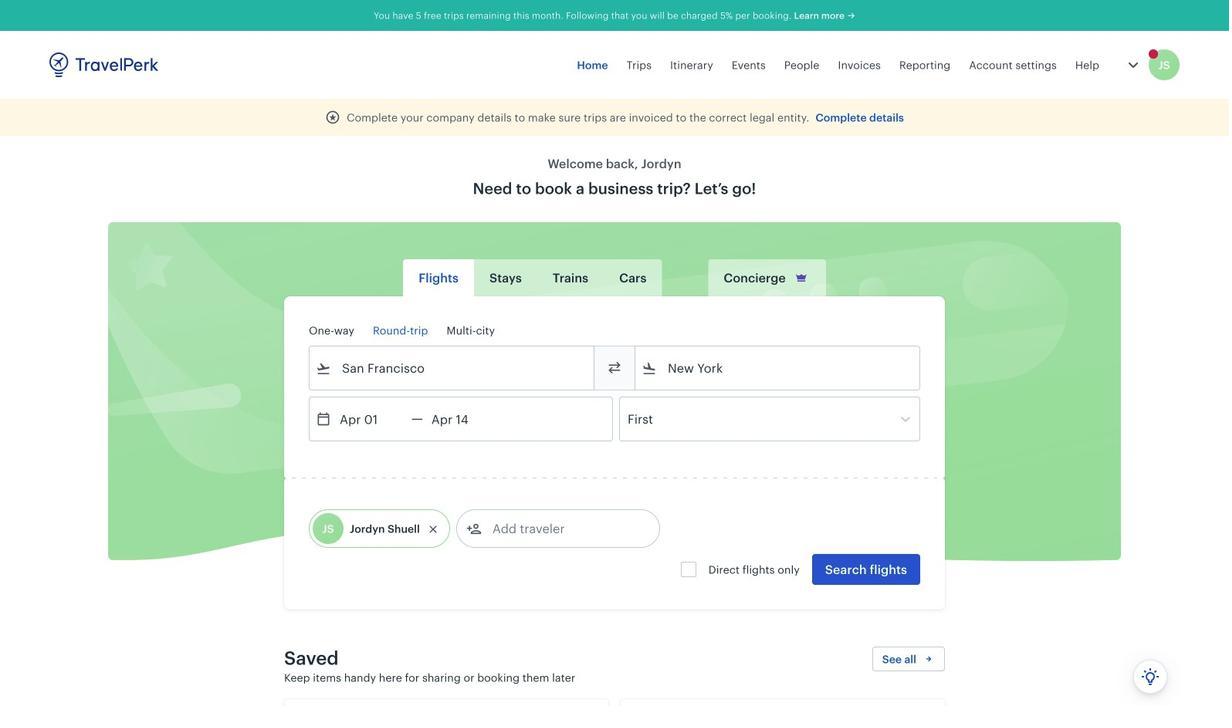 Task type: locate. For each thing, give the bounding box(es) containing it.
From search field
[[331, 356, 574, 381]]

To search field
[[657, 356, 899, 381]]

Depart text field
[[331, 398, 412, 441]]

Return text field
[[423, 398, 503, 441]]



Task type: describe. For each thing, give the bounding box(es) containing it.
Add traveler search field
[[482, 517, 642, 541]]



Task type: vqa. For each thing, say whether or not it's contained in the screenshot.
'add traveler' Search Field
yes



